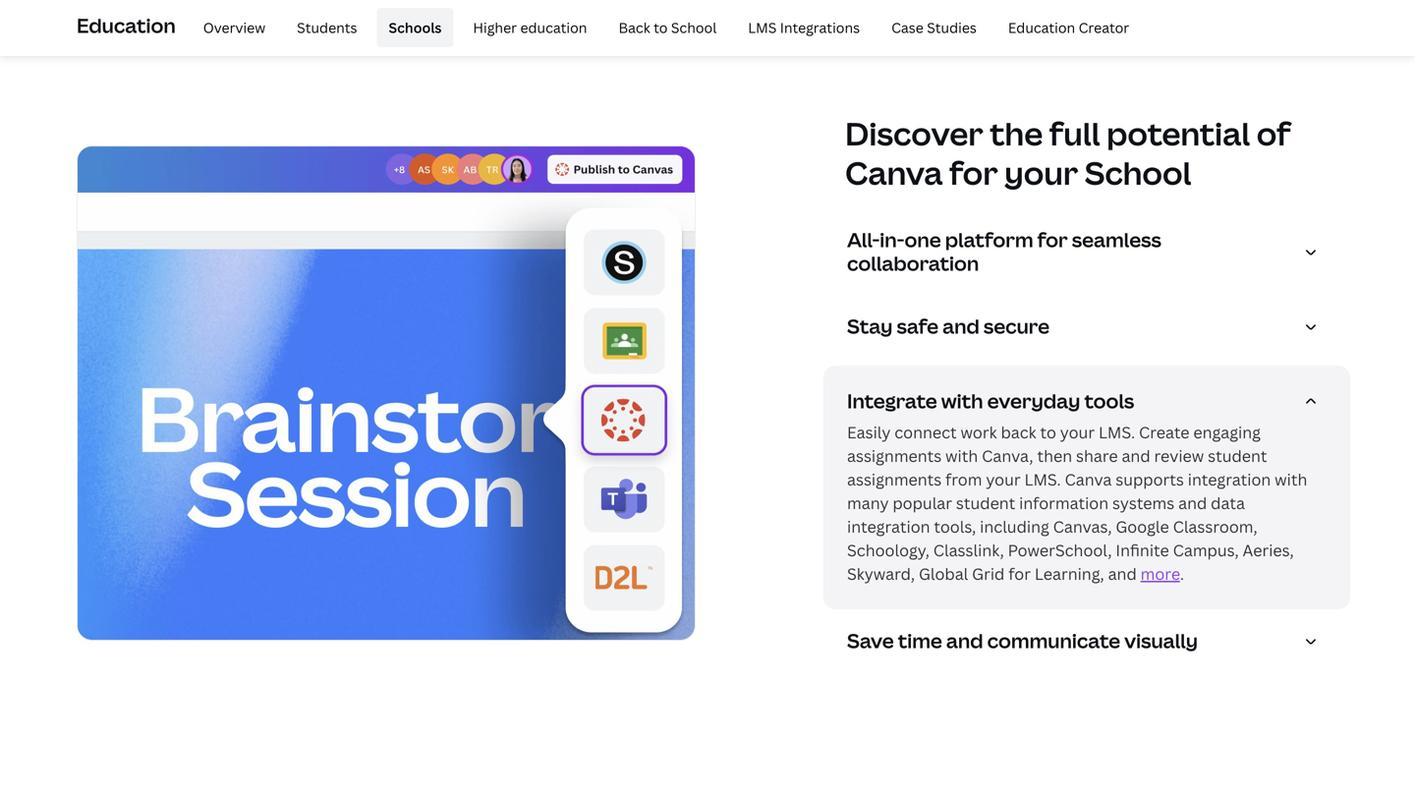 Task type: locate. For each thing, give the bounding box(es) containing it.
all-
[[848, 226, 880, 253]]

0 horizontal spatial to
[[654, 18, 668, 37]]

student down engaging
[[1208, 445, 1268, 467]]

and right the time
[[947, 627, 984, 654]]

canvas,
[[1054, 516, 1112, 537]]

education creator
[[1009, 18, 1130, 37]]

0 vertical spatial lms.
[[1099, 422, 1136, 443]]

overview link
[[191, 8, 277, 47]]

of right way
[[894, 27, 910, 48]]

lms.
[[1099, 422, 1136, 443], [1025, 469, 1061, 490]]

0 horizontal spatial .
[[445, 3, 449, 24]]

for left all
[[729, 3, 751, 24]]

tools,
[[934, 516, 977, 537]]

platform
[[946, 226, 1034, 253]]

your up platform
[[1005, 151, 1079, 194]]

2 assignments from the top
[[848, 469, 942, 490]]

1 horizontal spatial lms.
[[1099, 422, 1136, 443]]

canva
[[452, 3, 500, 24], [909, 3, 956, 24], [846, 151, 943, 194], [1065, 469, 1112, 490]]

save
[[848, 627, 894, 654]]

lms. down then
[[1025, 469, 1061, 490]]

higher
[[473, 18, 517, 37]]

for inside easily connect work back to your lms. create engaging assignments with canva, then share and review student assignments from your lms. canva supports integration with many popular student information systems and data integration tools, including canvas, google classroom, schoology, classlink, powerschool, infinite campus, aeries, skyward, global grid for learning, and
[[1009, 563, 1031, 585]]

and down "believes"
[[538, 27, 567, 48]]

to up then
[[1041, 422, 1057, 443]]

information
[[1020, 493, 1109, 514]]

0 horizontal spatial school
[[671, 18, 717, 37]]

1 vertical spatial of
[[1257, 112, 1291, 155]]

. right the schools
[[445, 3, 449, 24]]

. down campus,
[[1181, 563, 1185, 585]]

classroom,
[[1173, 516, 1258, 537]]

1 vertical spatial with
[[946, 445, 979, 467]]

education for education creator
[[1009, 18, 1076, 37]]

skyward,
[[848, 563, 915, 585]]

from
[[946, 469, 983, 490]]

0 vertical spatial school
[[671, 18, 717, 37]]

1 horizontal spatial 100%
[[1067, 3, 1110, 24]]

supports
[[1116, 469, 1185, 490]]

schoology,
[[848, 540, 930, 561]]

your up share
[[1061, 422, 1095, 443]]

1 horizontal spatial integration
[[1188, 469, 1272, 490]]

menu bar
[[184, 8, 1142, 47]]

1 vertical spatial lms.
[[1025, 469, 1061, 490]]

integration up 'data' at the right of the page
[[1188, 469, 1272, 490]]

with
[[942, 387, 984, 414], [946, 445, 979, 467], [1275, 469, 1308, 490]]

the
[[990, 112, 1043, 155]]

of
[[894, 27, 910, 48], [1257, 112, 1291, 155]]

many
[[848, 493, 889, 514]]

and down 'infinite' in the bottom right of the page
[[1109, 563, 1137, 585]]

your down canva,
[[986, 469, 1021, 490]]

seamless
[[1072, 226, 1162, 253]]

menu bar containing overview
[[184, 8, 1142, 47]]

stay
[[848, 313, 893, 340]]

powerschool,
[[1008, 540, 1113, 561]]

1 horizontal spatial of
[[1257, 112, 1291, 155]]

school right back
[[671, 18, 717, 37]]

tools
[[1085, 387, 1135, 414]]

1 vertical spatial student
[[957, 493, 1016, 514]]

0 vertical spatial of
[[894, 27, 910, 48]]

discover
[[846, 112, 984, 155]]

canva up in-
[[846, 151, 943, 194]]

of inside discover the full potential of canva for your school
[[1257, 112, 1291, 155]]

for up platform
[[950, 151, 999, 194]]

students.
[[777, 3, 848, 24]]

back
[[1001, 422, 1037, 443]]

integration up schoology,
[[848, 516, 931, 537]]

0 vertical spatial your
[[1005, 151, 1079, 194]]

0 vertical spatial with
[[942, 387, 984, 414]]

your inside discover the full potential of canva for your school
[[1005, 151, 1079, 194]]

schools
[[654, 27, 712, 48]]

integrate with everyday tools button
[[848, 387, 1335, 421]]

to inside easily connect work back to your lms. create engaging assignments with canva, then share and review student assignments from your lms. canva supports integration with many popular student information systems and data integration tools, including canvas, google classroom, schoology, classlink, powerschool, infinite campus, aeries, skyward, global grid for learning, and
[[1041, 422, 1057, 443]]

and inside stay safe and secure dropdown button
[[943, 313, 980, 340]]

giving
[[914, 27, 958, 48]]

for right platform
[[1038, 226, 1068, 253]]

free down yes, it's 100% free
[[414, 27, 445, 48]]

with up from
[[946, 445, 979, 467]]

for
[[729, 3, 751, 24], [960, 3, 982, 24], [449, 27, 471, 48], [950, 151, 999, 194], [1038, 226, 1068, 253], [1009, 563, 1031, 585]]

1 horizontal spatial .
[[1181, 563, 1185, 585]]

2 vertical spatial with
[[1275, 469, 1308, 490]]

2 100% from the left
[[1067, 3, 1110, 24]]

collaboration
[[848, 250, 979, 277]]

work
[[961, 422, 998, 443]]

education for education
[[77, 12, 176, 39]]

0 vertical spatial assignments
[[848, 445, 942, 467]]

your
[[1005, 151, 1079, 194], [1061, 422, 1095, 443], [986, 469, 1021, 490]]

0 vertical spatial integration
[[1188, 469, 1272, 490]]

school inside back to school link
[[671, 18, 717, 37]]

easily connect work back to your lms. create engaging assignments with canva, then share and review student assignments from your lms. canva supports integration with many popular student information systems and data integration tools, including canvas, google classroom, schoology, classlink, powerschool, infinite campus, aeries, skyward, global grid for learning, and
[[848, 422, 1308, 585]]

1 vertical spatial assignments
[[848, 469, 942, 490]]

student
[[1208, 445, 1268, 467], [957, 493, 1016, 514]]

integrate with everyday tools
[[848, 387, 1135, 414]]

infinite
[[1116, 540, 1170, 561]]

including
[[980, 516, 1050, 537]]

popular
[[893, 493, 953, 514]]

1 vertical spatial school
[[1085, 151, 1192, 194]]

1 vertical spatial free
[[414, 27, 445, 48]]

with up work at the bottom right
[[942, 387, 984, 414]]

0 horizontal spatial of
[[894, 27, 910, 48]]

integrations
[[780, 18, 860, 37]]

integration
[[1188, 469, 1272, 490], [848, 516, 931, 537]]

free left higher
[[413, 3, 445, 24]]

and up supports
[[1122, 445, 1151, 467]]

1 horizontal spatial school
[[1085, 151, 1192, 194]]

0 vertical spatial to
[[654, 18, 668, 37]]

0 vertical spatial student
[[1208, 445, 1268, 467]]

canva up primary on the left
[[452, 3, 500, 24]]

0 vertical spatial .
[[445, 3, 449, 24]]

1 horizontal spatial student
[[1208, 445, 1268, 467]]

student down from
[[957, 493, 1016, 514]]

assignments down easily
[[848, 445, 942, 467]]

canva,
[[982, 445, 1034, 467]]

0 horizontal spatial 100%
[[366, 3, 410, 24]]

1 horizontal spatial to
[[1041, 422, 1057, 443]]

0 horizontal spatial student
[[957, 493, 1016, 514]]

free
[[413, 3, 445, 24], [414, 27, 445, 48]]

assignments up many
[[848, 469, 942, 490]]

100%
[[366, 3, 410, 24], [1067, 3, 1110, 24]]

to
[[654, 18, 668, 37], [1041, 422, 1057, 443]]

canva editor with learning apps integration icons. image
[[77, 146, 696, 641]]

to right back
[[654, 18, 668, 37]]

of right potential
[[1257, 112, 1291, 155]]

education
[[521, 18, 587, 37]]

for right grid
[[1009, 563, 1031, 585]]

classlink,
[[934, 540, 1005, 561]]

back to school link
[[607, 8, 729, 47]]

0 vertical spatial free
[[413, 3, 445, 24]]

for inside discover the full potential of canva for your school
[[950, 151, 999, 194]]

school
[[671, 18, 717, 37], [1085, 151, 1192, 194]]

opportunity
[[633, 3, 725, 24]]

for inside all-in-one platform for seamless collaboration
[[1038, 226, 1068, 253]]

canva down share
[[1065, 469, 1112, 490]]

everyday
[[988, 387, 1081, 414]]

primary
[[475, 27, 534, 48]]

1 vertical spatial integration
[[848, 516, 931, 537]]

1 vertical spatial to
[[1041, 422, 1057, 443]]

with up aeries,
[[1275, 469, 1308, 490]]

1 vertical spatial your
[[1061, 422, 1095, 443]]

school up seamless
[[1085, 151, 1192, 194]]

share
[[1077, 445, 1118, 467]]

and right 'safe'
[[943, 313, 980, 340]]

discover the full potential of canva for your school
[[846, 112, 1291, 194]]

campus,
[[1174, 540, 1239, 561]]

lms. up share
[[1099, 422, 1136, 443]]



Task type: describe. For each thing, give the bounding box(es) containing it.
canva up giving
[[909, 3, 956, 24]]

of inside '. canva believes in equal opportunity for all students. making canva for education 100% free for primary and secondary schools and districts is our way of giving back.'
[[894, 27, 910, 48]]

aeries,
[[1243, 540, 1295, 561]]

review
[[1155, 445, 1205, 467]]

all-in-one platform for seamless collaboration
[[848, 226, 1162, 277]]

systems
[[1113, 493, 1175, 514]]

save time and communicate visually
[[848, 627, 1199, 654]]

overview
[[203, 18, 266, 37]]

in-
[[880, 226, 905, 253]]

2 vertical spatial your
[[986, 469, 1021, 490]]

integrate
[[848, 387, 938, 414]]

1 assignments from the top
[[848, 445, 942, 467]]

back
[[619, 18, 651, 37]]

grid
[[973, 563, 1005, 585]]

and inside save time and communicate visually dropdown button
[[947, 627, 984, 654]]

creator
[[1079, 18, 1130, 37]]

and up 'classroom,'
[[1179, 493, 1208, 514]]

save time and communicate visually button
[[848, 627, 1335, 661]]

create
[[1139, 422, 1190, 443]]

secure
[[984, 313, 1050, 340]]

all
[[755, 3, 773, 24]]

time
[[898, 627, 943, 654]]

1 vertical spatial .
[[1181, 563, 1185, 585]]

stay safe and secure button
[[848, 313, 1335, 346]]

case studies link
[[880, 8, 989, 47]]

education creator link
[[997, 8, 1142, 47]]

to inside menu bar
[[654, 18, 668, 37]]

connect
[[895, 422, 957, 443]]

engaging
[[1194, 422, 1261, 443]]

all-in-one platform for seamless collaboration button
[[848, 226, 1335, 283]]

canva inside discover the full potential of canva for your school
[[846, 151, 943, 194]]

for left higher
[[449, 27, 471, 48]]

higher education
[[473, 18, 587, 37]]

schools link
[[377, 8, 454, 47]]

0 horizontal spatial integration
[[848, 516, 931, 537]]

secondary
[[571, 27, 650, 48]]

yes,
[[306, 3, 335, 24]]

students link
[[285, 8, 369, 47]]

with inside dropdown button
[[942, 387, 984, 414]]

case studies
[[892, 18, 977, 37]]

one
[[905, 226, 942, 253]]

it's
[[339, 3, 362, 24]]

back to school
[[619, 18, 717, 37]]

studies
[[927, 18, 977, 37]]

lms integrations link
[[737, 8, 872, 47]]

lms
[[748, 18, 777, 37]]

equal
[[587, 3, 630, 24]]

case
[[892, 18, 924, 37]]

making
[[852, 3, 905, 24]]

data
[[1211, 493, 1246, 514]]

for up "back."
[[960, 3, 982, 24]]

stay safe and secure
[[848, 313, 1050, 340]]

. inside '. canva believes in equal opportunity for all students. making canva for education 100% free for primary and secondary schools and districts is our way of giving back.'
[[445, 3, 449, 24]]

full
[[1050, 112, 1101, 155]]

0 horizontal spatial lms.
[[1025, 469, 1061, 490]]

students
[[297, 18, 357, 37]]

more link
[[1141, 563, 1181, 585]]

higher education link
[[462, 8, 599, 47]]

believes
[[503, 3, 566, 24]]

visually
[[1125, 627, 1199, 654]]

then
[[1038, 445, 1073, 467]]

more
[[1141, 563, 1181, 585]]

schools
[[389, 18, 442, 37]]

. canva believes in equal opportunity for all students. making canva for education 100% free for primary and secondary schools and districts is our way of giving back.
[[414, 3, 1110, 48]]

school inside discover the full potential of canva for your school
[[1085, 151, 1192, 194]]

100% inside '. canva believes in equal opportunity for all students. making canva for education 100% free for primary and secondary schools and districts is our way of giving back.'
[[1067, 3, 1110, 24]]

and left lms
[[716, 27, 745, 48]]

1 100% from the left
[[366, 3, 410, 24]]

in
[[570, 3, 584, 24]]

more .
[[1141, 563, 1185, 585]]

districts
[[749, 27, 811, 48]]

free inside '. canva believes in equal opportunity for all students. making canva for education 100% free for primary and secondary schools and districts is our way of giving back.'
[[414, 27, 445, 48]]

yes, it's 100% free
[[306, 3, 445, 24]]

learning,
[[1035, 563, 1105, 585]]

back.
[[962, 27, 1002, 48]]

global
[[919, 563, 969, 585]]

potential
[[1107, 112, 1251, 155]]

lms integrations
[[748, 18, 860, 37]]

way
[[861, 27, 890, 48]]

communicate
[[988, 627, 1121, 654]]

canva inside easily connect work back to your lms. create engaging assignments with canva, then share and review student assignments from your lms. canva supports integration with many popular student information systems and data integration tools, including canvas, google classroom, schoology, classlink, powerschool, infinite campus, aeries, skyward, global grid for learning, and
[[1065, 469, 1112, 490]]

google
[[1116, 516, 1170, 537]]

education inside '. canva believes in equal opportunity for all students. making canva for education 100% free for primary and secondary schools and districts is our way of giving back.'
[[986, 3, 1063, 24]]

is
[[815, 27, 827, 48]]

our
[[831, 27, 857, 48]]



Task type: vqa. For each thing, say whether or not it's contained in the screenshot.
Integrations
yes



